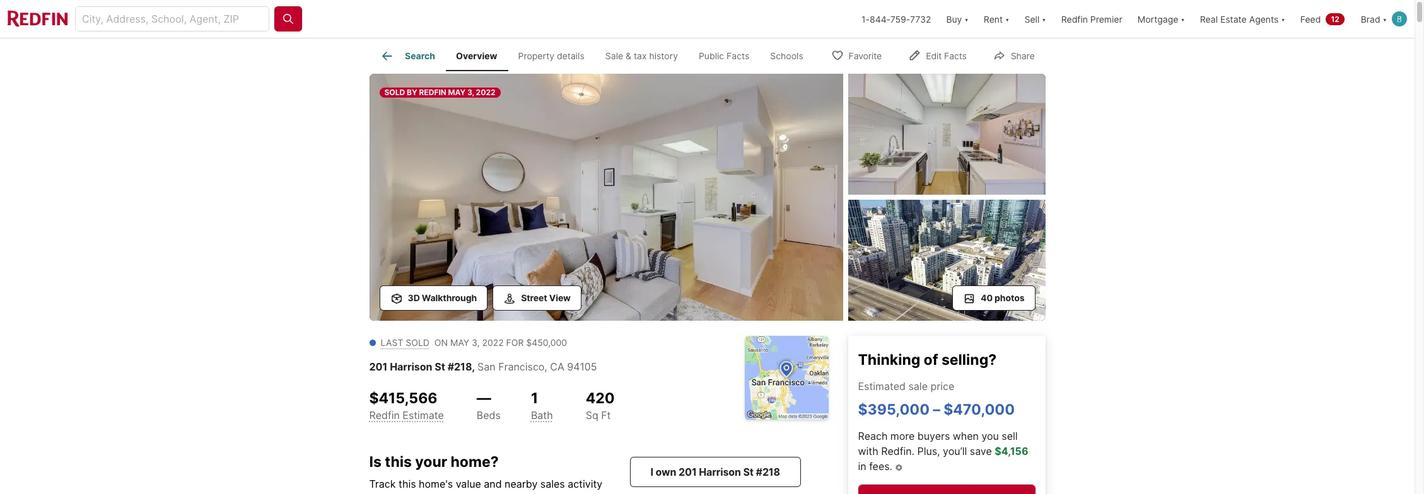 Task type: describe. For each thing, give the bounding box(es) containing it.
3, for on
[[472, 337, 480, 348]]

schools
[[770, 51, 803, 61]]

#218 inside button
[[756, 466, 780, 479]]

overview tab
[[446, 41, 508, 71]]

7732
[[910, 14, 931, 24]]

last sold on may 3, 2022 for $450,000
[[381, 337, 567, 348]]

st inside "i own 201 harrison st #218" button
[[743, 466, 754, 479]]

reach
[[858, 430, 888, 443]]

brad
[[1361, 14, 1380, 24]]

sale
[[908, 381, 928, 393]]

420
[[586, 390, 615, 407]]

search link
[[380, 49, 435, 64]]

40 photos
[[981, 293, 1025, 303]]

1
[[531, 390, 538, 407]]

759-
[[890, 14, 910, 24]]

rent ▾ button
[[976, 0, 1017, 38]]

2022 for on
[[482, 337, 504, 348]]

1-844-759-7732 link
[[862, 14, 931, 24]]

rent ▾
[[984, 14, 1009, 24]]

3d walkthrough button
[[379, 286, 488, 311]]

1 bath
[[531, 390, 553, 422]]

search
[[405, 51, 435, 61]]

edit facts button
[[898, 42, 977, 68]]

mortgage
[[1138, 14, 1178, 24]]

for
[[506, 337, 524, 348]]

in
[[858, 461, 866, 473]]

buy
[[946, 14, 962, 24]]

rent ▾ button
[[984, 0, 1009, 38]]

ca
[[550, 361, 564, 373]]

sale
[[605, 51, 623, 61]]

beds
[[477, 409, 501, 422]]

on
[[434, 337, 448, 348]]

redfin estimate link
[[369, 409, 444, 422]]

facts for edit facts
[[944, 50, 967, 61]]

0 vertical spatial harrison
[[390, 361, 432, 373]]

estimate
[[403, 409, 444, 422]]

more
[[890, 430, 915, 443]]

1 , from the left
[[472, 361, 475, 373]]

edit
[[926, 50, 942, 61]]

&
[[626, 51, 631, 61]]

public
[[699, 51, 724, 61]]

brad ▾
[[1361, 14, 1387, 24]]

harrison inside "i own 201 harrison st #218" button
[[699, 466, 741, 479]]

2 , from the left
[[545, 361, 547, 373]]

1-844-759-7732
[[862, 14, 931, 24]]

2022 for redfin
[[476, 88, 495, 97]]

photos
[[995, 293, 1025, 303]]

last sold link
[[381, 337, 429, 348]]

of
[[924, 351, 938, 369]]

fees.
[[869, 461, 892, 473]]

real estate agents ▾ button
[[1192, 0, 1293, 38]]

$450,000
[[526, 337, 567, 348]]

you'll
[[943, 445, 967, 458]]

i
[[651, 466, 653, 479]]

home?
[[451, 453, 499, 471]]

selling?
[[942, 351, 997, 369]]

$4,156 in fees.
[[858, 445, 1028, 473]]

mortgage ▾ button
[[1130, 0, 1192, 38]]

submit search image
[[282, 13, 295, 25]]

real estate agents ▾ link
[[1200, 0, 1285, 38]]

real
[[1200, 14, 1218, 24]]

▾ for brad ▾
[[1383, 14, 1387, 24]]

estate
[[1220, 14, 1247, 24]]

sold by redfin may 3, 2022
[[384, 88, 495, 97]]

201 harrison st #218 , san francisco , ca 94105
[[369, 361, 597, 373]]

mortgage ▾ button
[[1138, 0, 1185, 38]]

when
[[953, 430, 979, 443]]

sell ▾ button
[[1025, 0, 1046, 38]]

facts for public facts
[[727, 51, 749, 61]]

tax
[[634, 51, 647, 61]]

844-
[[870, 14, 890, 24]]

redfin premier button
[[1054, 0, 1130, 38]]

street view
[[521, 293, 571, 303]]

buyers
[[918, 430, 950, 443]]

and
[[484, 478, 502, 490]]

save
[[970, 445, 992, 458]]

buy ▾ button
[[939, 0, 976, 38]]

rent
[[984, 14, 1003, 24]]

—
[[477, 390, 491, 407]]

0 horizontal spatial #218
[[448, 361, 472, 373]]

price
[[931, 381, 954, 393]]

▾ for buy ▾
[[965, 14, 969, 24]]

street view button
[[493, 286, 581, 311]]

–
[[933, 402, 940, 419]]

track this home's value and nearby sales activity
[[369, 478, 602, 490]]

redfin inside '$415,566 redfin estimate'
[[369, 409, 400, 422]]

your
[[415, 453, 447, 471]]

3d
[[408, 293, 420, 303]]

estimated
[[858, 381, 906, 393]]

— beds
[[477, 390, 501, 422]]

reach more buyers when you sell with redfin. plus, you'll save
[[858, 430, 1018, 458]]

francisco
[[498, 361, 545, 373]]

sell
[[1002, 430, 1018, 443]]



Task type: locate. For each thing, give the bounding box(es) containing it.
this for home's
[[399, 478, 416, 490]]

user photo image
[[1392, 11, 1407, 26]]

facts inside button
[[944, 50, 967, 61]]

sold left by
[[384, 88, 405, 97]]

▾ for mortgage ▾
[[1181, 14, 1185, 24]]

redfin.
[[881, 445, 915, 458]]

2 ▾ from the left
[[1005, 14, 1009, 24]]

details
[[557, 51, 585, 61]]

1 ▾ from the left
[[965, 14, 969, 24]]

harrison
[[390, 361, 432, 373], [699, 466, 741, 479]]

sold left on
[[406, 337, 429, 348]]

0 vertical spatial this
[[385, 453, 412, 471]]

harrison right own
[[699, 466, 741, 479]]

value
[[456, 478, 481, 490]]

1 vertical spatial this
[[399, 478, 416, 490]]

redfin
[[419, 88, 446, 97]]

▾ right 'rent'
[[1005, 14, 1009, 24]]

0 horizontal spatial 201
[[369, 361, 388, 373]]

0 vertical spatial sold
[[384, 88, 405, 97]]

may for on
[[450, 337, 469, 348]]

may right redfin
[[448, 88, 466, 97]]

0 vertical spatial 3,
[[467, 88, 474, 97]]

1 vertical spatial st
[[743, 466, 754, 479]]

,
[[472, 361, 475, 373], [545, 361, 547, 373]]

sell ▾
[[1025, 14, 1046, 24]]

san
[[477, 361, 496, 373]]

0 horizontal spatial redfin
[[369, 409, 400, 422]]

real estate agents ▾
[[1200, 14, 1285, 24]]

201 right own
[[679, 466, 697, 479]]

420 sq ft
[[586, 390, 615, 422]]

, left san
[[472, 361, 475, 373]]

tab list
[[369, 38, 824, 71]]

property
[[518, 51, 554, 61]]

3d walkthrough
[[408, 293, 477, 303]]

1 vertical spatial sold
[[406, 337, 429, 348]]

may
[[448, 88, 466, 97], [450, 337, 469, 348]]

may inside sold by redfin may 3, 2022 link
[[448, 88, 466, 97]]

this
[[385, 453, 412, 471], [399, 478, 416, 490]]

$470,000
[[944, 402, 1015, 419]]

0 horizontal spatial harrison
[[390, 361, 432, 373]]

1 vertical spatial may
[[450, 337, 469, 348]]

tab list containing search
[[369, 38, 824, 71]]

City, Address, School, Agent, ZIP search field
[[75, 6, 269, 32]]

▾ right agents
[[1281, 14, 1285, 24]]

public facts tab
[[688, 41, 760, 71]]

plus,
[[917, 445, 940, 458]]

1 vertical spatial 201
[[679, 466, 697, 479]]

is this your home?
[[369, 453, 499, 471]]

estimated sale price
[[858, 381, 954, 393]]

0 horizontal spatial sold
[[384, 88, 405, 97]]

0 vertical spatial st
[[435, 361, 445, 373]]

94105
[[567, 361, 597, 373]]

property details
[[518, 51, 585, 61]]

nearby
[[505, 478, 538, 490]]

201
[[369, 361, 388, 373], [679, 466, 697, 479]]

agents
[[1249, 14, 1279, 24]]

1 vertical spatial 2022
[[482, 337, 504, 348]]

favorite button
[[820, 42, 893, 68]]

redfin premier
[[1061, 14, 1122, 24]]

3, down overview tab
[[467, 88, 474, 97]]

▾ for sell ▾
[[1042, 14, 1046, 24]]

may right on
[[450, 337, 469, 348]]

buy ▾ button
[[946, 0, 969, 38]]

1 vertical spatial harrison
[[699, 466, 741, 479]]

▾ right sell
[[1042, 14, 1046, 24]]

1 horizontal spatial harrison
[[699, 466, 741, 479]]

4 ▾ from the left
[[1181, 14, 1185, 24]]

1 horizontal spatial #218
[[756, 466, 780, 479]]

2022 left the for
[[482, 337, 504, 348]]

201 inside button
[[679, 466, 697, 479]]

sale & tax history
[[605, 51, 678, 61]]

0 vertical spatial redfin
[[1061, 14, 1088, 24]]

1 horizontal spatial redfin
[[1061, 14, 1088, 24]]

edit facts
[[926, 50, 967, 61]]

facts
[[944, 50, 967, 61], [727, 51, 749, 61]]

▾ right buy at the right top of page
[[965, 14, 969, 24]]

201 down last
[[369, 361, 388, 373]]

1 horizontal spatial 201
[[679, 466, 697, 479]]

facts right edit
[[944, 50, 967, 61]]

0 vertical spatial #218
[[448, 361, 472, 373]]

40
[[981, 293, 993, 303]]

0 horizontal spatial facts
[[727, 51, 749, 61]]

0 vertical spatial may
[[448, 88, 466, 97]]

3 ▾ from the left
[[1042, 14, 1046, 24]]

this for your
[[385, 453, 412, 471]]

overview
[[456, 51, 497, 61]]

sq
[[586, 409, 598, 422]]

sales
[[540, 478, 565, 490]]

view
[[549, 293, 571, 303]]

property details tab
[[508, 41, 595, 71]]

▾ right brad in the top of the page
[[1383, 14, 1387, 24]]

sold by redfin may 3, 2022 link
[[369, 74, 843, 324]]

, left the ca
[[545, 361, 547, 373]]

favorite
[[849, 50, 882, 61]]

redfin down $415,566
[[369, 409, 400, 422]]

st
[[435, 361, 445, 373], [743, 466, 754, 479]]

redfin left premier
[[1061, 14, 1088, 24]]

5 ▾ from the left
[[1281, 14, 1285, 24]]

this right track
[[399, 478, 416, 490]]

1 vertical spatial 3,
[[472, 337, 480, 348]]

sale & tax history tab
[[595, 41, 688, 71]]

$395,000 – $470,000
[[858, 402, 1015, 419]]

1 horizontal spatial st
[[743, 466, 754, 479]]

with
[[858, 445, 878, 458]]

schools tab
[[760, 41, 814, 71]]

facts right public
[[727, 51, 749, 61]]

activity
[[568, 478, 602, 490]]

▾ for rent ▾
[[1005, 14, 1009, 24]]

1 horizontal spatial sold
[[406, 337, 429, 348]]

40 photos button
[[952, 286, 1035, 311]]

sell
[[1025, 14, 1040, 24]]

harrison down last sold link in the left of the page
[[390, 361, 432, 373]]

history
[[649, 51, 678, 61]]

3, for redfin
[[467, 88, 474, 97]]

0 vertical spatial 2022
[[476, 88, 495, 97]]

thinking of selling?
[[858, 351, 997, 369]]

0 vertical spatial 201
[[369, 361, 388, 373]]

2022 down overview tab
[[476, 88, 495, 97]]

track
[[369, 478, 396, 490]]

▾ right mortgage
[[1181, 14, 1185, 24]]

3, up 201 harrison st #218 , san francisco , ca 94105
[[472, 337, 480, 348]]

1 horizontal spatial ,
[[545, 361, 547, 373]]

by
[[407, 88, 417, 97]]

1 vertical spatial #218
[[756, 466, 780, 479]]

map entry image
[[745, 336, 828, 420]]

buy ▾
[[946, 14, 969, 24]]

redfin
[[1061, 14, 1088, 24], [369, 409, 400, 422]]

share
[[1011, 50, 1035, 61]]

$415,566
[[369, 390, 437, 407]]

sold
[[384, 88, 405, 97], [406, 337, 429, 348]]

this right is
[[385, 453, 412, 471]]

public facts
[[699, 51, 749, 61]]

redfin inside button
[[1061, 14, 1088, 24]]

0 horizontal spatial st
[[435, 361, 445, 373]]

#218
[[448, 361, 472, 373], [756, 466, 780, 479]]

$395,000
[[858, 402, 930, 419]]

1 vertical spatial redfin
[[369, 409, 400, 422]]

home's
[[419, 478, 453, 490]]

$415,566 redfin estimate
[[369, 390, 444, 422]]

1 horizontal spatial facts
[[944, 50, 967, 61]]

walkthrough
[[422, 293, 477, 303]]

mortgage ▾
[[1138, 14, 1185, 24]]

201 harrison st #218, san francisco, ca 94105 image
[[369, 74, 843, 321], [848, 74, 1045, 195], [848, 200, 1045, 321]]

3,
[[467, 88, 474, 97], [472, 337, 480, 348]]

may for redfin
[[448, 88, 466, 97]]

▾
[[965, 14, 969, 24], [1005, 14, 1009, 24], [1042, 14, 1046, 24], [1181, 14, 1185, 24], [1281, 14, 1285, 24], [1383, 14, 1387, 24]]

0 horizontal spatial ,
[[472, 361, 475, 373]]

facts inside tab
[[727, 51, 749, 61]]

6 ▾ from the left
[[1383, 14, 1387, 24]]



Task type: vqa. For each thing, say whether or not it's contained in the screenshot.
FACTS inside tab
yes



